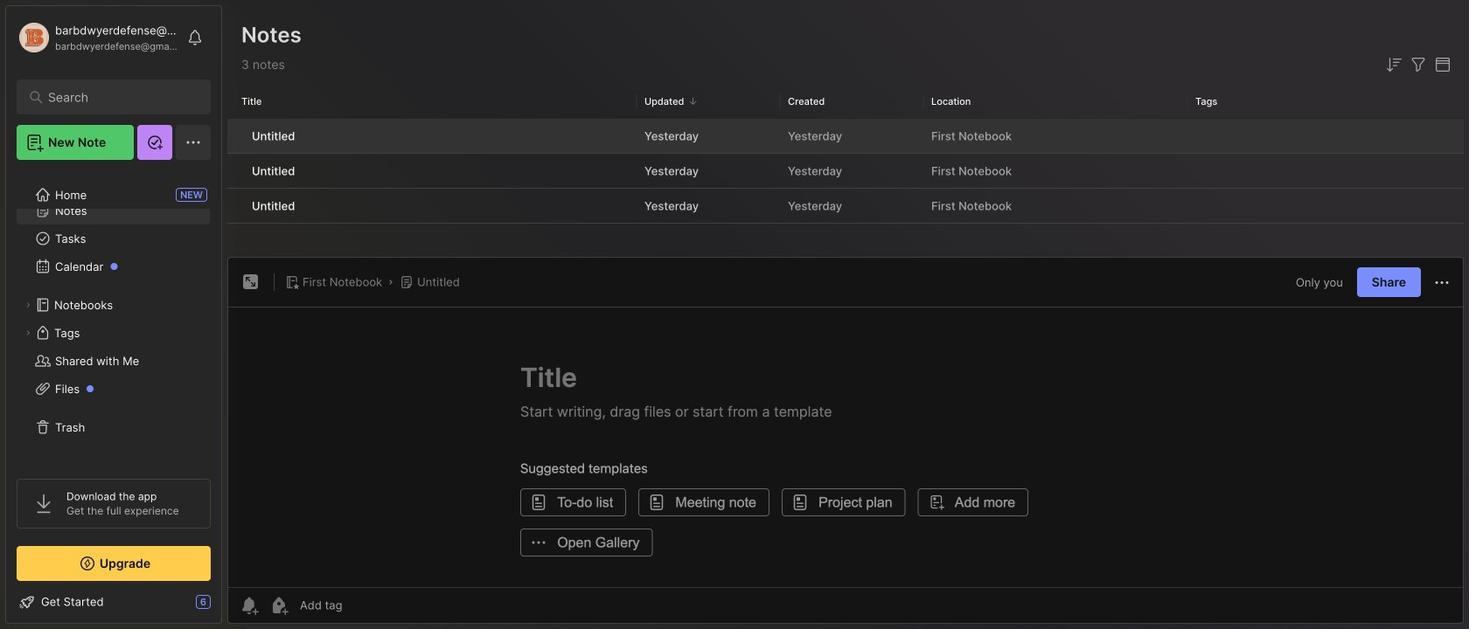 Task type: describe. For each thing, give the bounding box(es) containing it.
Search text field
[[48, 89, 188, 106]]

expand notebooks image
[[23, 300, 33, 311]]

tree inside the main element
[[6, 169, 221, 464]]

main element
[[0, 0, 227, 630]]

Add filters field
[[1409, 54, 1430, 75]]

add filters image
[[1409, 54, 1430, 75]]

Account field
[[17, 20, 178, 55]]

View options field
[[1430, 54, 1454, 75]]

Note Editor text field
[[228, 307, 1464, 588]]

expand note image
[[241, 272, 262, 293]]

Add tag field
[[298, 598, 430, 614]]



Task type: vqa. For each thing, say whether or not it's contained in the screenshot.
No
no



Task type: locate. For each thing, give the bounding box(es) containing it.
1 cell from the top
[[227, 119, 241, 153]]

3 cell from the top
[[227, 189, 241, 223]]

note window element
[[227, 257, 1465, 629]]

cell
[[227, 119, 241, 153], [227, 154, 241, 188], [227, 189, 241, 223]]

Sort options field
[[1384, 54, 1405, 75]]

0 vertical spatial cell
[[227, 119, 241, 153]]

add a reminder image
[[239, 596, 260, 617]]

tree
[[6, 169, 221, 464]]

expand tags image
[[23, 328, 33, 339]]

add tag image
[[269, 596, 290, 617]]

More actions field
[[1432, 272, 1453, 294]]

2 vertical spatial cell
[[227, 189, 241, 223]]

row group
[[227, 119, 1465, 225]]

None search field
[[48, 87, 188, 108]]

Help and Learning task checklist field
[[6, 589, 221, 617]]

click to collapse image
[[221, 598, 234, 619]]

more actions image
[[1432, 273, 1453, 294]]

1 vertical spatial cell
[[227, 154, 241, 188]]

none search field inside the main element
[[48, 87, 188, 108]]

2 cell from the top
[[227, 154, 241, 188]]



